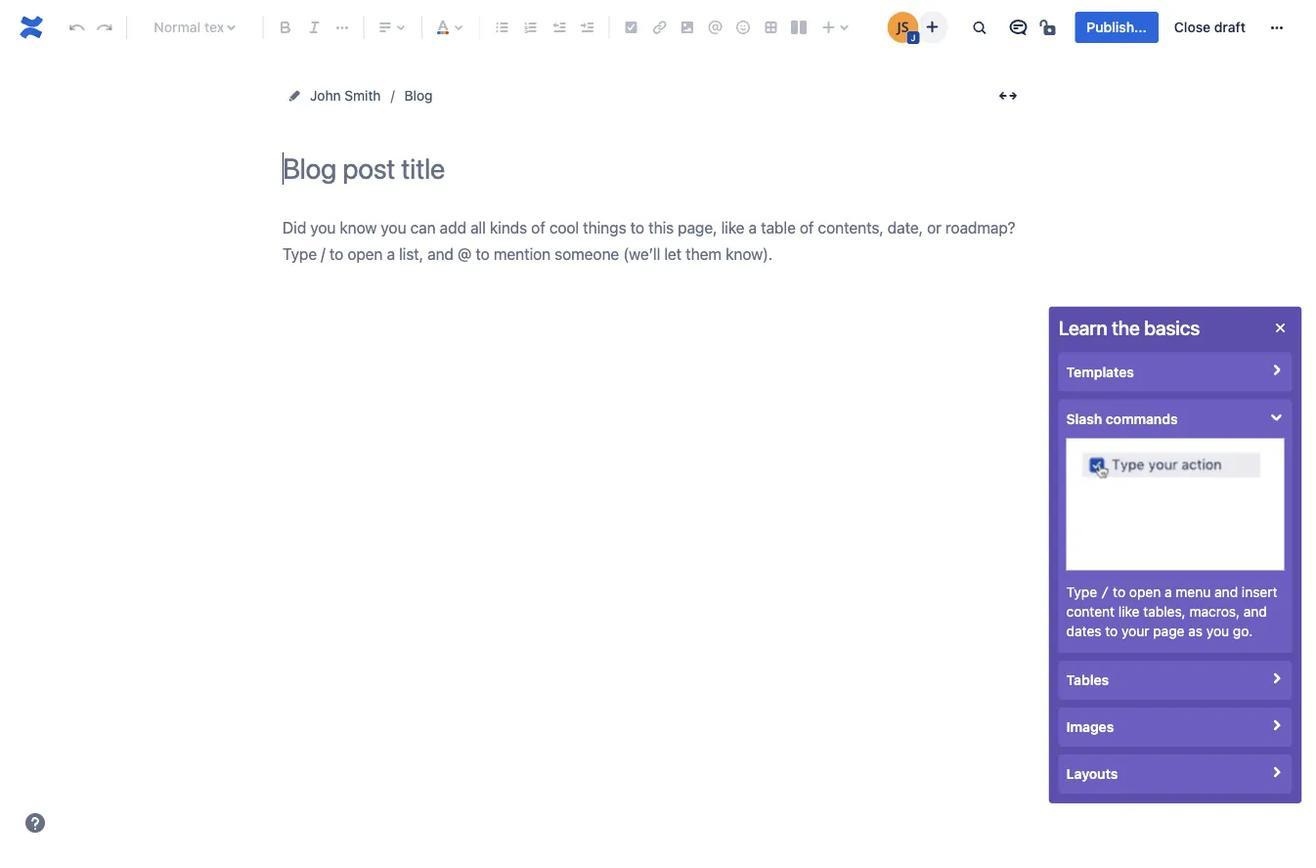 Task type: vqa. For each thing, say whether or not it's contained in the screenshot.
as
yes



Task type: describe. For each thing, give the bounding box(es) containing it.
more image
[[1265, 16, 1289, 39]]

content
[[1066, 604, 1115, 620]]

learn
[[1059, 316, 1107, 339]]

bold ⌘b image
[[274, 16, 297, 39]]

go.
[[1233, 623, 1253, 640]]

move this blog image
[[287, 88, 302, 104]]

close image
[[1269, 316, 1292, 340]]

smith
[[345, 88, 381, 104]]

tables button
[[1059, 661, 1292, 700]]

Blog post title text field
[[283, 153, 1026, 185]]

dates
[[1066, 623, 1102, 640]]

bullet list ⌘⇧8 image
[[490, 16, 514, 39]]

draft
[[1214, 19, 1246, 35]]

help image
[[23, 812, 47, 835]]

table image
[[759, 16, 783, 39]]

slash
[[1066, 411, 1102, 427]]

add image, video, or file image
[[676, 16, 699, 39]]

page
[[1153, 623, 1185, 640]]

close draft
[[1174, 19, 1246, 35]]

type /
[[1066, 584, 1109, 600]]

commands
[[1106, 411, 1178, 427]]

blog link
[[404, 84, 433, 108]]

like
[[1119, 604, 1140, 620]]

invite to edit image
[[921, 15, 944, 39]]

images button
[[1059, 708, 1292, 747]]

action item image
[[620, 16, 643, 39]]

publish...
[[1087, 19, 1147, 35]]

layouts button
[[1059, 755, 1292, 794]]

john smith image
[[887, 12, 919, 43]]

numbered list ⌘⇧7 image
[[519, 16, 542, 39]]

john smith link
[[310, 84, 381, 108]]

indent tab image
[[575, 16, 599, 39]]

as
[[1188, 623, 1203, 640]]

john smith
[[310, 88, 381, 104]]

make page full-width image
[[996, 84, 1020, 108]]

layouts image
[[787, 16, 811, 39]]

type
[[1066, 584, 1097, 600]]



Task type: locate. For each thing, give the bounding box(es) containing it.
1 vertical spatial and
[[1244, 604, 1267, 620]]

images
[[1066, 719, 1114, 735]]

tables
[[1066, 672, 1109, 688]]

insert
[[1242, 584, 1278, 600]]

link image
[[648, 16, 671, 39]]

layouts
[[1066, 766, 1118, 782]]

close draft button
[[1163, 12, 1258, 43]]

0 vertical spatial and
[[1215, 584, 1238, 600]]

and down insert
[[1244, 604, 1267, 620]]

1 horizontal spatial and
[[1244, 604, 1267, 620]]

/
[[1101, 584, 1109, 600]]

1 vertical spatial to
[[1105, 623, 1118, 640]]

john
[[310, 88, 341, 104]]

redo ⌘⇧z image
[[93, 16, 116, 39]]

templates
[[1066, 364, 1134, 380]]

italic ⌘i image
[[302, 16, 326, 39]]

to
[[1113, 584, 1126, 600], [1105, 623, 1118, 640]]

to open a menu and insert content like tables, macros, and dates to your page as you go.
[[1066, 584, 1278, 640]]

confluence image
[[16, 12, 47, 43], [16, 12, 47, 43]]

publish... button
[[1075, 12, 1159, 43]]

tables,
[[1143, 604, 1186, 620]]

find and replace image
[[968, 16, 991, 39]]

open
[[1129, 584, 1161, 600]]

close
[[1174, 19, 1211, 35]]

templates button
[[1059, 353, 1292, 392]]

basics
[[1144, 316, 1200, 339]]

0 vertical spatial to
[[1113, 584, 1126, 600]]

to right /
[[1113, 584, 1126, 600]]

Main content area, start typing to enter text. text field
[[283, 214, 1026, 268]]

undo ⌘z image
[[65, 16, 88, 39]]

mention image
[[704, 16, 727, 39]]

and
[[1215, 584, 1238, 600], [1244, 604, 1267, 620]]

to left your
[[1105, 623, 1118, 640]]

slash commands
[[1066, 411, 1178, 427]]

emoji image
[[731, 16, 755, 39]]

menu
[[1176, 584, 1211, 600]]

no restrictions image
[[1038, 16, 1061, 39]]

a
[[1165, 584, 1172, 600]]

and up macros,
[[1215, 584, 1238, 600]]

learn the basics
[[1059, 316, 1200, 339]]

macros,
[[1190, 604, 1240, 620]]

more formatting image
[[330, 16, 354, 39]]

slash commands button
[[1059, 399, 1292, 439]]

your
[[1122, 623, 1149, 640]]

comment icon image
[[1007, 16, 1030, 39]]

0 horizontal spatial and
[[1215, 584, 1238, 600]]

you
[[1206, 623, 1229, 640]]

blog
[[404, 88, 433, 104]]

the
[[1112, 316, 1140, 339]]

outdent ⇧tab image
[[547, 16, 570, 39]]



